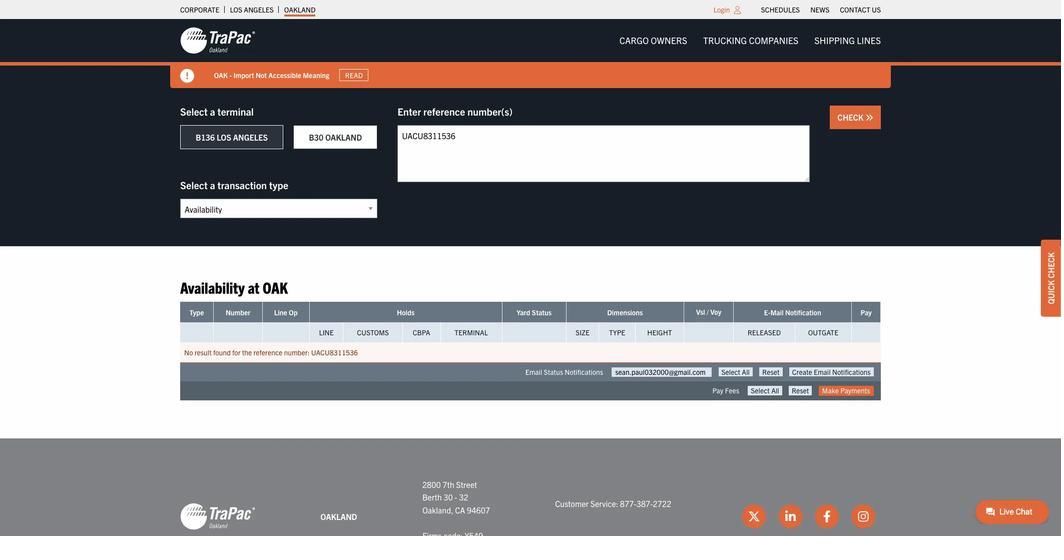 Task type: locate. For each thing, give the bounding box(es) containing it.
1 vertical spatial check
[[1047, 252, 1057, 278]]

yard status
[[517, 308, 552, 317]]

1 vertical spatial reference
[[254, 348, 283, 357]]

0 horizontal spatial reference
[[254, 348, 283, 357]]

0 vertical spatial select
[[180, 105, 208, 118]]

found
[[213, 348, 231, 357]]

0 horizontal spatial check
[[838, 112, 866, 122]]

1 vertical spatial status
[[544, 368, 563, 377]]

make payments
[[822, 386, 871, 395]]

cargo owners link
[[612, 30, 696, 51]]

mail
[[771, 308, 784, 317]]

0 horizontal spatial type
[[190, 308, 204, 317]]

oakland image
[[180, 27, 255, 55], [180, 503, 255, 531]]

oakland,
[[423, 505, 453, 515]]

menu bar down light icon
[[612, 30, 889, 51]]

select left transaction at top left
[[180, 179, 208, 191]]

0 vertical spatial reference
[[424, 105, 465, 118]]

0 vertical spatial type
[[190, 308, 204, 317]]

2800 7th street berth 30 - 32 oakland, ca 94607
[[423, 479, 490, 515]]

1 vertical spatial pay
[[713, 386, 724, 395]]

- inside 2800 7th street berth 30 - 32 oakland, ca 94607
[[455, 492, 458, 502]]

1 vertical spatial -
[[455, 492, 458, 502]]

menu bar containing cargo owners
[[612, 30, 889, 51]]

2 oakland image from the top
[[180, 503, 255, 531]]

owners
[[651, 35, 688, 46]]

menu bar containing schedules
[[756, 3, 887, 17]]

reference right enter
[[424, 105, 465, 118]]

menu bar up shipping
[[756, 3, 887, 17]]

select for select a transaction type
[[180, 179, 208, 191]]

0 vertical spatial los
[[230, 5, 242, 14]]

status right yard at the left of the page
[[532, 308, 552, 317]]

angeles left oakland link
[[244, 5, 274, 14]]

b30
[[309, 132, 324, 142]]

outgate
[[809, 328, 839, 337]]

light image
[[734, 6, 741, 14]]

- left import
[[230, 70, 232, 79]]

yard
[[517, 308, 530, 317]]

0 vertical spatial line
[[274, 308, 287, 317]]

a left transaction at top left
[[210, 179, 215, 191]]

import
[[234, 70, 254, 79]]

line
[[274, 308, 287, 317], [319, 328, 334, 337]]

schedules
[[761, 5, 800, 14]]

0 horizontal spatial oak
[[214, 70, 228, 79]]

not
[[256, 70, 267, 79]]

oak
[[214, 70, 228, 79], [263, 277, 288, 297]]

los
[[230, 5, 242, 14], [217, 132, 231, 142]]

menu bar
[[756, 3, 887, 17], [612, 30, 889, 51]]

shipping lines
[[815, 35, 881, 46]]

read link
[[340, 69, 369, 81]]

1 vertical spatial oakland
[[325, 132, 362, 142]]

1 horizontal spatial type
[[609, 328, 626, 337]]

line for line
[[319, 328, 334, 337]]

the
[[242, 348, 252, 357]]

1 horizontal spatial oak
[[263, 277, 288, 297]]

check button
[[830, 106, 881, 129]]

select a transaction type
[[180, 179, 288, 191]]

2 select from the top
[[180, 179, 208, 191]]

Your Email email field
[[612, 368, 712, 377]]

387-
[[637, 499, 653, 509]]

0 horizontal spatial line
[[274, 308, 287, 317]]

select up b136
[[180, 105, 208, 118]]

trucking companies link
[[696, 30, 807, 51]]

0 vertical spatial oak
[[214, 70, 228, 79]]

oak - import not accessible meaning
[[214, 70, 330, 79]]

30
[[444, 492, 453, 502]]

status right email
[[544, 368, 563, 377]]

angeles down terminal
[[233, 132, 268, 142]]

quick check
[[1047, 252, 1057, 304]]

corporate
[[180, 5, 220, 14]]

number:
[[284, 348, 310, 357]]

enter reference number(s)
[[398, 105, 513, 118]]

7th
[[443, 479, 454, 490]]

oakland
[[284, 5, 316, 14], [325, 132, 362, 142], [321, 512, 357, 522]]

meaning
[[303, 70, 330, 79]]

ca
[[455, 505, 465, 515]]

number
[[226, 308, 251, 317]]

0 vertical spatial menu bar
[[756, 3, 887, 17]]

a left terminal
[[210, 105, 215, 118]]

pay for pay
[[861, 308, 872, 317]]

1 vertical spatial line
[[319, 328, 334, 337]]

oakland inside 'footer'
[[321, 512, 357, 522]]

None button
[[719, 368, 753, 377], [760, 368, 783, 377], [790, 368, 874, 377], [748, 386, 782, 395], [789, 386, 812, 395], [719, 368, 753, 377], [760, 368, 783, 377], [790, 368, 874, 377], [748, 386, 782, 395], [789, 386, 812, 395]]

1 vertical spatial angeles
[[233, 132, 268, 142]]

0 vertical spatial oakland
[[284, 5, 316, 14]]

0 vertical spatial pay
[[861, 308, 872, 317]]

1 vertical spatial menu bar
[[612, 30, 889, 51]]

0 vertical spatial a
[[210, 105, 215, 118]]

line up uacu8311536
[[319, 328, 334, 337]]

los right corporate
[[230, 5, 242, 14]]

0 vertical spatial status
[[532, 308, 552, 317]]

customer
[[555, 499, 589, 509]]

0 horizontal spatial pay
[[713, 386, 724, 395]]

customer service: 877-387-2722
[[555, 499, 672, 509]]

line op
[[274, 308, 298, 317]]

released
[[748, 328, 781, 337]]

op
[[289, 308, 298, 317]]

1 select from the top
[[180, 105, 208, 118]]

2800
[[423, 479, 441, 490]]

1 a from the top
[[210, 105, 215, 118]]

2 vertical spatial oakland
[[321, 512, 357, 522]]

voy
[[711, 308, 722, 317]]

0 vertical spatial check
[[838, 112, 866, 122]]

pay
[[861, 308, 872, 317], [713, 386, 724, 395]]

make payments link
[[819, 386, 874, 396]]

1 vertical spatial select
[[180, 179, 208, 191]]

notification
[[785, 308, 822, 317]]

b136 los angeles
[[196, 132, 268, 142]]

-
[[230, 70, 232, 79], [455, 492, 458, 502]]

line left op
[[274, 308, 287, 317]]

type
[[190, 308, 204, 317], [609, 328, 626, 337]]

trucking companies
[[704, 35, 799, 46]]

reference right the
[[254, 348, 283, 357]]

0 vertical spatial -
[[230, 70, 232, 79]]

oakland image inside 'footer'
[[180, 503, 255, 531]]

quick check link
[[1042, 240, 1062, 317]]

size
[[576, 328, 590, 337]]

1 horizontal spatial pay
[[861, 308, 872, 317]]

a
[[210, 105, 215, 118], [210, 179, 215, 191]]

banner
[[0, 19, 1062, 88]]

type down dimensions
[[609, 328, 626, 337]]

1 vertical spatial a
[[210, 179, 215, 191]]

2 a from the top
[[210, 179, 215, 191]]

read
[[346, 71, 363, 80]]

oak right at
[[263, 277, 288, 297]]

notifications
[[565, 368, 603, 377]]

los angeles link
[[230, 3, 274, 17]]

los right b136
[[217, 132, 231, 142]]

a for transaction
[[210, 179, 215, 191]]

- right 30
[[455, 492, 458, 502]]

0 vertical spatial angeles
[[244, 5, 274, 14]]

dimensions
[[607, 308, 643, 317]]

check
[[838, 112, 866, 122], [1047, 252, 1057, 278]]

fees
[[725, 386, 740, 395]]

0 vertical spatial oakland image
[[180, 27, 255, 55]]

select
[[180, 105, 208, 118], [180, 179, 208, 191]]

1 oakland image from the top
[[180, 27, 255, 55]]

at
[[248, 277, 260, 297]]

1 horizontal spatial -
[[455, 492, 458, 502]]

1 vertical spatial oakland image
[[180, 503, 255, 531]]

footer
[[0, 438, 1062, 536]]

type down the availability
[[190, 308, 204, 317]]

oak left import
[[214, 70, 228, 79]]

reference
[[424, 105, 465, 118], [254, 348, 283, 357]]

1 horizontal spatial line
[[319, 328, 334, 337]]



Task type: describe. For each thing, give the bounding box(es) containing it.
banner containing cargo owners
[[0, 19, 1062, 88]]

vsl
[[696, 308, 705, 317]]

for
[[232, 348, 241, 357]]

berth
[[423, 492, 442, 502]]

footer containing 2800 7th street
[[0, 438, 1062, 536]]

877-
[[620, 499, 637, 509]]

corporate link
[[180, 3, 220, 17]]

make
[[822, 386, 839, 395]]

b136
[[196, 132, 215, 142]]

height
[[648, 328, 672, 337]]

cargo owners
[[620, 35, 688, 46]]

1 horizontal spatial reference
[[424, 105, 465, 118]]

94607
[[467, 505, 490, 515]]

contact
[[840, 5, 871, 14]]

select for select a terminal
[[180, 105, 208, 118]]

us
[[872, 5, 881, 14]]

e-mail notification
[[764, 308, 822, 317]]

cbpa
[[413, 328, 430, 337]]

menu bar inside banner
[[612, 30, 889, 51]]

1 horizontal spatial check
[[1047, 252, 1057, 278]]

solid image
[[180, 69, 194, 83]]

schedules link
[[761, 3, 800, 17]]

payments
[[841, 386, 871, 395]]

enter
[[398, 105, 421, 118]]

transaction
[[218, 179, 267, 191]]

result
[[195, 348, 212, 357]]

pay for pay fees
[[713, 386, 724, 395]]

32
[[459, 492, 469, 502]]

email
[[526, 368, 542, 377]]

news link
[[811, 3, 830, 17]]

uacu8311536
[[311, 348, 358, 357]]

holds
[[397, 308, 415, 317]]

number(s)
[[468, 105, 513, 118]]

email status notifications
[[526, 368, 603, 377]]

trucking
[[704, 35, 747, 46]]

vsl / voy
[[696, 308, 722, 317]]

los angeles
[[230, 5, 274, 14]]

oakland image for 'footer' containing 2800 7th street
[[180, 503, 255, 531]]

availability at oak
[[180, 277, 288, 297]]

check inside "button"
[[838, 112, 866, 122]]

b30 oakland
[[309, 132, 362, 142]]

contact us
[[840, 5, 881, 14]]

0 horizontal spatial -
[[230, 70, 232, 79]]

status for email
[[544, 368, 563, 377]]

1 vertical spatial type
[[609, 328, 626, 337]]

pay fees
[[713, 386, 740, 395]]

solid image
[[866, 114, 874, 122]]

oakland link
[[284, 3, 316, 17]]

cargo
[[620, 35, 649, 46]]

no
[[184, 348, 193, 357]]

availability
[[180, 277, 245, 297]]

shipping lines link
[[807, 30, 889, 51]]

/
[[707, 308, 709, 317]]

no result found for the reference number: uacu8311536
[[184, 348, 358, 357]]

contact us link
[[840, 3, 881, 17]]

a for terminal
[[210, 105, 215, 118]]

quick
[[1047, 280, 1057, 304]]

oakland image for banner on the top of page containing cargo owners
[[180, 27, 255, 55]]

news
[[811, 5, 830, 14]]

login link
[[714, 5, 730, 14]]

e-
[[764, 308, 771, 317]]

status for yard
[[532, 308, 552, 317]]

line for line op
[[274, 308, 287, 317]]

type
[[269, 179, 288, 191]]

2722
[[653, 499, 672, 509]]

companies
[[749, 35, 799, 46]]

1 vertical spatial oak
[[263, 277, 288, 297]]

terminal
[[455, 328, 488, 337]]

1 vertical spatial los
[[217, 132, 231, 142]]

terminal
[[218, 105, 254, 118]]

shipping
[[815, 35, 855, 46]]

accessible
[[269, 70, 302, 79]]

Enter reference number(s) text field
[[398, 125, 810, 182]]

select a terminal
[[180, 105, 254, 118]]

login
[[714, 5, 730, 14]]

service:
[[591, 499, 618, 509]]

street
[[456, 479, 477, 490]]

lines
[[857, 35, 881, 46]]



Task type: vqa. For each thing, say whether or not it's contained in the screenshot.
the bottommost issues
no



